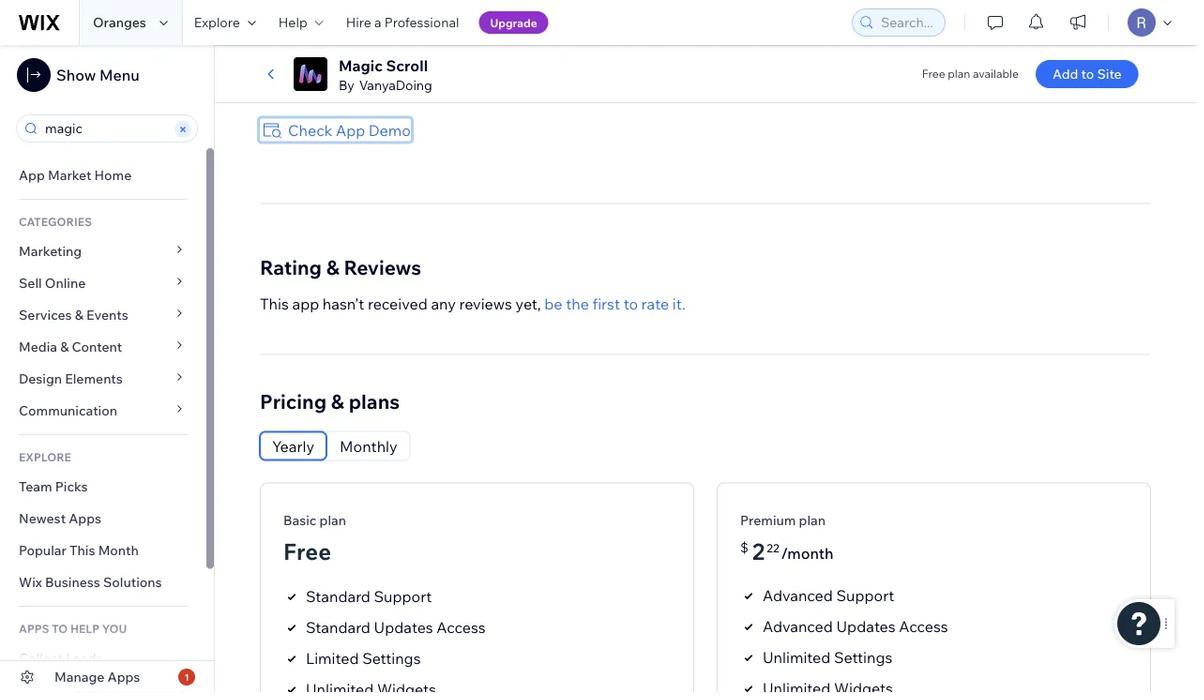 Task type: describe. For each thing, give the bounding box(es) containing it.
0 vertical spatial this
[[260, 294, 289, 313]]

any
[[431, 294, 456, 313]]

standard updates access
[[306, 618, 486, 637]]

support for standard support
[[374, 587, 432, 606]]

show menu
[[56, 66, 140, 84]]

marketing link
[[0, 236, 207, 268]]

content
[[72, 339, 122, 355]]

rating
[[260, 255, 322, 280]]

received
[[368, 294, 428, 313]]

limited settings
[[306, 649, 421, 668]]

basic plan
[[284, 512, 347, 529]]

month
[[98, 543, 139, 559]]

this inside 'link'
[[70, 543, 95, 559]]

popular this month link
[[0, 535, 207, 567]]

collect leads
[[19, 651, 103, 667]]

advanced for advanced updates access
[[763, 617, 834, 636]]

premium
[[741, 512, 797, 529]]

support for advanced support
[[837, 586, 895, 605]]

picks
[[55, 479, 88, 495]]

sell online
[[19, 275, 86, 292]]

apps
[[19, 622, 49, 636]]

design elements link
[[0, 363, 207, 395]]

less
[[300, 52, 331, 71]]

unlimited settings
[[763, 648, 893, 667]]

hire
[[346, 14, 372, 31]]

this app hasn't received any reviews yet, be the first to rate it.
[[260, 294, 686, 313]]

& for services
[[75, 307, 83, 323]]

apps to help you
[[19, 622, 127, 636]]

free for free
[[284, 538, 332, 566]]

reviews
[[344, 255, 422, 280]]

marketing
[[19, 243, 82, 260]]

newest apps link
[[0, 503, 207, 535]]

2 horizontal spatial plan
[[949, 67, 971, 81]]

site
[[1098, 66, 1123, 82]]

show menu button
[[17, 58, 140, 92]]

magic scroll by vanyadoing
[[339, 56, 433, 93]]

advanced updates access
[[763, 617, 949, 636]]

app inside the sidebar element
[[19, 167, 45, 184]]

add
[[1053, 66, 1079, 82]]

demo
[[369, 121, 411, 139]]

explore
[[194, 14, 240, 31]]

app market home link
[[0, 160, 207, 192]]

newest
[[19, 511, 66, 527]]

plan for advanced updates access
[[800, 512, 826, 529]]

check
[[288, 121, 333, 139]]

services & events link
[[0, 299, 207, 331]]

services
[[19, 307, 72, 323]]

collect
[[19, 651, 63, 667]]

2
[[753, 538, 766, 566]]

first
[[593, 294, 621, 313]]

22
[[767, 541, 780, 555]]

be
[[545, 294, 563, 313]]

explore
[[19, 450, 71, 464]]

access for advanced updates access
[[900, 617, 949, 636]]

Search apps... field
[[39, 115, 172, 142]]

/month
[[782, 544, 834, 563]]

check app demo link
[[260, 119, 411, 141]]

business
[[45, 575, 100, 591]]

plans
[[349, 390, 400, 415]]

online
[[45, 275, 86, 292]]

updates for limited settings
[[374, 618, 434, 637]]

upgrade button
[[479, 11, 549, 34]]

updates for unlimited settings
[[837, 617, 896, 636]]

0 vertical spatial app
[[336, 121, 365, 139]]

design
[[19, 371, 62, 387]]

manage apps
[[54, 669, 140, 686]]

wix business solutions
[[19, 575, 162, 591]]

team
[[19, 479, 52, 495]]

media & content
[[19, 339, 122, 355]]

monthly button
[[328, 432, 410, 461]]

rating & reviews
[[260, 255, 422, 280]]

menu
[[99, 66, 140, 84]]

& for media
[[60, 339, 69, 355]]

solutions
[[103, 575, 162, 591]]

read less button
[[260, 50, 331, 73]]

settings for limited settings
[[363, 649, 421, 668]]



Task type: locate. For each thing, give the bounding box(es) containing it.
to right first
[[624, 294, 638, 313]]

to inside "button"
[[1082, 66, 1095, 82]]

0 vertical spatial apps
[[69, 511, 101, 527]]

this up wix business solutions
[[70, 543, 95, 559]]

hire a professional link
[[335, 0, 471, 45]]

advanced up unlimited on the right bottom
[[763, 617, 834, 636]]

hire a professional
[[346, 14, 460, 31]]

advanced support
[[763, 586, 895, 605]]

media & content link
[[0, 331, 207, 363]]

help
[[70, 622, 100, 636]]

be the first to rate it. button
[[545, 293, 686, 315]]

& left events
[[75, 307, 83, 323]]

read less
[[260, 52, 331, 71]]

rate
[[642, 294, 670, 313]]

1 vertical spatial app
[[19, 167, 45, 184]]

popular
[[19, 543, 67, 559]]

0 horizontal spatial app
[[19, 167, 45, 184]]

&
[[326, 255, 340, 280], [75, 307, 83, 323], [60, 339, 69, 355], [331, 390, 344, 415]]

team picks
[[19, 479, 88, 495]]

standard support
[[306, 587, 432, 606]]

team picks link
[[0, 471, 207, 503]]

settings
[[835, 648, 893, 667], [363, 649, 421, 668]]

wix
[[19, 575, 42, 591]]

apps for manage apps
[[108, 669, 140, 686]]

standard for standard updates access
[[306, 618, 371, 637]]

standard for standard support
[[306, 587, 371, 606]]

support up advanced updates access on the bottom right
[[837, 586, 895, 605]]

standard
[[306, 587, 371, 606], [306, 618, 371, 637]]

pricing
[[260, 390, 327, 415]]

1 horizontal spatial to
[[1082, 66, 1095, 82]]

check app demo
[[288, 121, 411, 139]]

free
[[923, 67, 946, 81], [284, 538, 332, 566]]

$ 2 22 /month
[[741, 538, 834, 566]]

sidebar element
[[0, 45, 215, 694]]

unlimited
[[763, 648, 831, 667]]

1 horizontal spatial apps
[[108, 669, 140, 686]]

app
[[292, 294, 319, 313]]

limited
[[306, 649, 359, 668]]

professional
[[385, 14, 460, 31]]

scroll
[[386, 56, 428, 75]]

app left demo
[[336, 121, 365, 139]]

yet,
[[516, 294, 541, 313]]

plan for standard updates access
[[320, 512, 347, 529]]

advanced for advanced support
[[763, 586, 834, 605]]

access for standard updates access
[[437, 618, 486, 637]]

settings for unlimited settings
[[835, 648, 893, 667]]

show
[[56, 66, 96, 84]]

& left plans
[[331, 390, 344, 415]]

market
[[48, 167, 91, 184]]

settings down advanced updates access on the bottom right
[[835, 648, 893, 667]]

1 horizontal spatial free
[[923, 67, 946, 81]]

2 advanced from the top
[[763, 617, 834, 636]]

to left site
[[1082, 66, 1095, 82]]

0 vertical spatial to
[[1082, 66, 1095, 82]]

to
[[52, 622, 68, 636]]

free down basic
[[284, 538, 332, 566]]

1 horizontal spatial updates
[[837, 617, 896, 636]]

read
[[260, 52, 296, 71]]

0 horizontal spatial support
[[374, 587, 432, 606]]

help button
[[267, 0, 335, 45]]

services & events
[[19, 307, 128, 323]]

communication link
[[0, 395, 207, 427]]

collect leads link
[[0, 643, 207, 675]]

0 horizontal spatial plan
[[320, 512, 347, 529]]

yearly
[[272, 437, 315, 456]]

settings down the "standard updates access"
[[363, 649, 421, 668]]

sell
[[19, 275, 42, 292]]

0 vertical spatial advanced
[[763, 586, 834, 605]]

app left market
[[19, 167, 45, 184]]

magic scroll logo image
[[294, 57, 328, 91]]

pricing & plans
[[260, 390, 400, 415]]

0 horizontal spatial this
[[70, 543, 95, 559]]

1 horizontal spatial app
[[336, 121, 365, 139]]

& right media
[[60, 339, 69, 355]]

1 vertical spatial free
[[284, 538, 332, 566]]

1 standard from the top
[[306, 587, 371, 606]]

monthly
[[340, 437, 398, 456]]

add to site
[[1053, 66, 1123, 82]]

plan left available
[[949, 67, 971, 81]]

elements
[[65, 371, 123, 387]]

0 horizontal spatial updates
[[374, 618, 434, 637]]

leads
[[66, 651, 103, 667]]

by
[[339, 77, 355, 93]]

the
[[566, 294, 589, 313]]

1 horizontal spatial access
[[900, 617, 949, 636]]

magic
[[339, 56, 383, 75]]

wix business solutions link
[[0, 567, 207, 599]]

2 standard from the top
[[306, 618, 371, 637]]

1 vertical spatial advanced
[[763, 617, 834, 636]]

support
[[837, 586, 895, 605], [374, 587, 432, 606]]

plan right basic
[[320, 512, 347, 529]]

this left app in the left of the page
[[260, 294, 289, 313]]

home
[[94, 167, 132, 184]]

1 vertical spatial to
[[624, 294, 638, 313]]

support up the "standard updates access"
[[374, 587, 432, 606]]

free plan available
[[923, 67, 1020, 81]]

design elements
[[19, 371, 123, 387]]

1 vertical spatial apps
[[108, 669, 140, 686]]

Search... field
[[876, 9, 940, 36]]

0 horizontal spatial access
[[437, 618, 486, 637]]

free for free plan available
[[923, 67, 946, 81]]

manage
[[54, 669, 105, 686]]

plan
[[949, 67, 971, 81], [320, 512, 347, 529], [800, 512, 826, 529]]

hasn't
[[323, 294, 365, 313]]

access
[[900, 617, 949, 636], [437, 618, 486, 637]]

0 horizontal spatial settings
[[363, 649, 421, 668]]

updates down "standard support"
[[374, 618, 434, 637]]

1 horizontal spatial this
[[260, 294, 289, 313]]

yearly button
[[260, 432, 327, 461]]

this
[[260, 294, 289, 313], [70, 543, 95, 559]]

apps up popular this month
[[69, 511, 101, 527]]

apps for newest apps
[[69, 511, 101, 527]]

1 horizontal spatial support
[[837, 586, 895, 605]]

advanced down /month
[[763, 586, 834, 605]]

1 horizontal spatial settings
[[835, 648, 893, 667]]

basic
[[284, 512, 317, 529]]

1 advanced from the top
[[763, 586, 834, 605]]

apps right 'manage'
[[108, 669, 140, 686]]

updates
[[837, 617, 896, 636], [374, 618, 434, 637]]

communication
[[19, 403, 120, 419]]

free down search... field
[[923, 67, 946, 81]]

reviews
[[460, 294, 513, 313]]

app market home
[[19, 167, 132, 184]]

0 vertical spatial standard
[[306, 587, 371, 606]]

$
[[741, 539, 749, 556]]

0 horizontal spatial apps
[[69, 511, 101, 527]]

it.
[[673, 294, 686, 313]]

1 vertical spatial standard
[[306, 618, 371, 637]]

premium plan
[[741, 512, 826, 529]]

0 horizontal spatial to
[[624, 294, 638, 313]]

& inside "link"
[[60, 339, 69, 355]]

0 vertical spatial free
[[923, 67, 946, 81]]

vanyadoing
[[359, 77, 433, 93]]

1 vertical spatial this
[[70, 543, 95, 559]]

upgrade
[[491, 15, 538, 30]]

updates down advanced support
[[837, 617, 896, 636]]

& for pricing
[[331, 390, 344, 415]]

0 horizontal spatial free
[[284, 538, 332, 566]]

add to site button
[[1036, 60, 1139, 88]]

popular this month
[[19, 543, 139, 559]]

help
[[279, 14, 308, 31]]

1 horizontal spatial plan
[[800, 512, 826, 529]]

a
[[375, 14, 382, 31]]

& up hasn't
[[326, 255, 340, 280]]

& for rating
[[326, 255, 340, 280]]

plan up /month
[[800, 512, 826, 529]]

categories
[[19, 215, 92, 229]]



Task type: vqa. For each thing, say whether or not it's contained in the screenshot.
"rate"
yes



